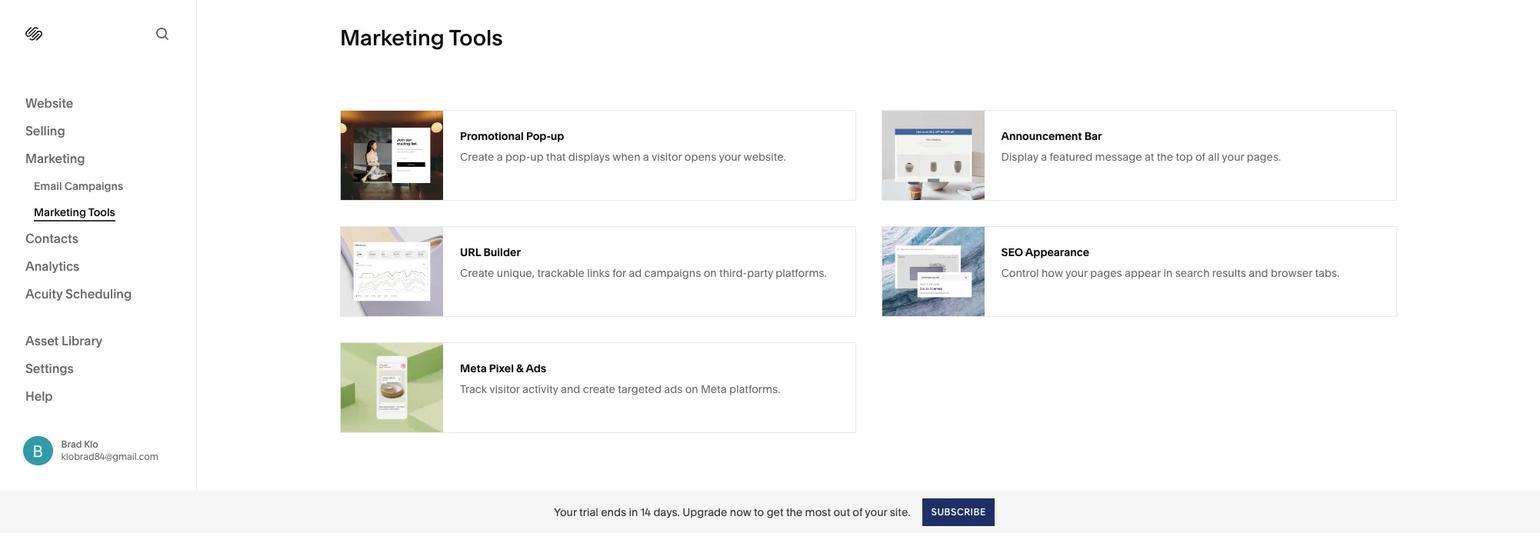 Task type: locate. For each thing, give the bounding box(es) containing it.
at
[[1145, 150, 1155, 164]]

settings
[[25, 360, 74, 376]]

the
[[1157, 150, 1174, 164], [786, 505, 803, 519]]

of right out
[[853, 505, 863, 519]]

0 horizontal spatial visitor
[[490, 382, 520, 396]]

1 vertical spatial visitor
[[490, 382, 520, 396]]

a
[[497, 150, 503, 164], [643, 150, 649, 164], [1041, 150, 1047, 164]]

meta pixel & ads track visitor activity and create targeted ads on meta platforms.
[[460, 361, 781, 396]]

the inside announcement bar display a featured message at the top of all your pages.
[[1157, 150, 1174, 164]]

1 vertical spatial platforms.
[[729, 382, 781, 396]]

0 vertical spatial meta
[[460, 361, 487, 375]]

most
[[805, 505, 831, 519]]

meta right ads
[[701, 382, 727, 396]]

1 vertical spatial up
[[530, 150, 544, 164]]

activity
[[522, 382, 558, 396]]

meta
[[460, 361, 487, 375], [701, 382, 727, 396]]

2 a from the left
[[643, 150, 649, 164]]

control
[[1001, 266, 1039, 280]]

subscribe
[[931, 506, 986, 517]]

2 create from the top
[[460, 266, 494, 280]]

1 horizontal spatial meta
[[701, 382, 727, 396]]

your
[[719, 150, 741, 164], [1222, 150, 1244, 164], [1066, 266, 1088, 280], [865, 505, 888, 519]]

0 vertical spatial on
[[704, 266, 717, 280]]

top
[[1176, 150, 1193, 164]]

url
[[460, 245, 481, 259]]

0 vertical spatial up
[[551, 129, 564, 143]]

1 a from the left
[[497, 150, 503, 164]]

in
[[1164, 266, 1173, 280], [629, 505, 638, 519]]

0 vertical spatial visitor
[[652, 150, 682, 164]]

of left the all
[[1196, 150, 1206, 164]]

on
[[704, 266, 717, 280], [685, 382, 698, 396]]

message
[[1095, 150, 1142, 164]]

your right opens
[[719, 150, 741, 164]]

tools
[[449, 25, 503, 51], [88, 205, 115, 219]]

bar
[[1085, 129, 1102, 143]]

1 horizontal spatial of
[[1196, 150, 1206, 164]]

0 vertical spatial create
[[460, 150, 494, 164]]

email campaigns
[[34, 179, 123, 193]]

0 vertical spatial marketing tools
[[340, 25, 503, 51]]

on right ads
[[685, 382, 698, 396]]

1 vertical spatial on
[[685, 382, 698, 396]]

the right at
[[1157, 150, 1174, 164]]

0 vertical spatial and
[[1249, 266, 1269, 280]]

in inside seo appearance control how your pages appear in search results and browser tabs.
[[1164, 266, 1173, 280]]

1 vertical spatial meta
[[701, 382, 727, 396]]

display
[[1001, 150, 1039, 164]]

1 horizontal spatial visitor
[[652, 150, 682, 164]]

seo appearance control how your pages appear in search results and browser tabs.
[[1001, 245, 1340, 280]]

up left that
[[530, 150, 544, 164]]

your right the "how"
[[1066, 266, 1088, 280]]

1 horizontal spatial marketing tools
[[340, 25, 503, 51]]

visitor down pixel
[[490, 382, 520, 396]]

1 horizontal spatial up
[[551, 129, 564, 143]]

0 vertical spatial of
[[1196, 150, 1206, 164]]

in left the 14
[[629, 505, 638, 519]]

subscribe button
[[923, 498, 995, 526]]

and
[[1249, 266, 1269, 280], [561, 382, 580, 396]]

0 vertical spatial platforms.
[[776, 266, 827, 280]]

on left "third-"
[[704, 266, 717, 280]]

a right when
[[643, 150, 649, 164]]

marketing tools
[[340, 25, 503, 51], [34, 205, 115, 219]]

website link
[[25, 95, 171, 113]]

3 a from the left
[[1041, 150, 1047, 164]]

klobrad84@gmail.com
[[61, 451, 158, 462]]

marketing
[[340, 25, 445, 51], [25, 151, 85, 166], [34, 205, 86, 219]]

url builder create unique, trackable links for ad campaigns on third-party platforms.
[[460, 245, 827, 280]]

create down url
[[460, 266, 494, 280]]

0 horizontal spatial tools
[[88, 205, 115, 219]]

and right the results
[[1249, 266, 1269, 280]]

1 vertical spatial the
[[786, 505, 803, 519]]

1 vertical spatial in
[[629, 505, 638, 519]]

2 vertical spatial marketing
[[34, 205, 86, 219]]

opens
[[685, 150, 717, 164]]

1 horizontal spatial in
[[1164, 266, 1173, 280]]

1 horizontal spatial the
[[1157, 150, 1174, 164]]

1 horizontal spatial tools
[[449, 25, 503, 51]]

pop-
[[526, 129, 551, 143]]

browser
[[1271, 266, 1313, 280]]

create inside url builder create unique, trackable links for ad campaigns on third-party platforms.
[[460, 266, 494, 280]]

of
[[1196, 150, 1206, 164], [853, 505, 863, 519]]

0 horizontal spatial meta
[[460, 361, 487, 375]]

2 horizontal spatial a
[[1041, 150, 1047, 164]]

1 horizontal spatial and
[[1249, 266, 1269, 280]]

1 vertical spatial and
[[561, 382, 580, 396]]

0 horizontal spatial a
[[497, 150, 503, 164]]

marketing inside marketing link
[[25, 151, 85, 166]]

1 horizontal spatial a
[[643, 150, 649, 164]]

up
[[551, 129, 564, 143], [530, 150, 544, 164]]

platforms.
[[776, 266, 827, 280], [729, 382, 781, 396]]

0 horizontal spatial and
[[561, 382, 580, 396]]

up up that
[[551, 129, 564, 143]]

out
[[834, 505, 850, 519]]

builder
[[484, 245, 521, 259]]

get
[[767, 505, 784, 519]]

and left create at the bottom left
[[561, 382, 580, 396]]

ad
[[629, 266, 642, 280]]

0 horizontal spatial marketing tools
[[34, 205, 115, 219]]

meta up track
[[460, 361, 487, 375]]

visitor left opens
[[652, 150, 682, 164]]

website
[[25, 95, 73, 111]]

marketing tools link
[[34, 199, 179, 225]]

all
[[1208, 150, 1220, 164]]

0 vertical spatial in
[[1164, 266, 1173, 280]]

0 vertical spatial the
[[1157, 150, 1174, 164]]

create down promotional in the top left of the page
[[460, 150, 494, 164]]

pages
[[1091, 266, 1122, 280]]

1 vertical spatial marketing tools
[[34, 205, 115, 219]]

library
[[62, 333, 102, 348]]

asset library
[[25, 333, 102, 348]]

1 horizontal spatial on
[[704, 266, 717, 280]]

ads
[[526, 361, 547, 375]]

a left pop-
[[497, 150, 503, 164]]

1 vertical spatial marketing
[[25, 151, 85, 166]]

ends
[[601, 505, 626, 519]]

your right the all
[[1222, 150, 1244, 164]]

selling link
[[25, 122, 171, 141]]

analytics link
[[25, 258, 171, 276]]

0 horizontal spatial on
[[685, 382, 698, 396]]

the right get
[[786, 505, 803, 519]]

1 vertical spatial create
[[460, 266, 494, 280]]

in left the search
[[1164, 266, 1173, 280]]

links
[[587, 266, 610, 280]]

visitor
[[652, 150, 682, 164], [490, 382, 520, 396]]

now
[[730, 505, 752, 519]]

0 horizontal spatial in
[[629, 505, 638, 519]]

1 create from the top
[[460, 150, 494, 164]]

a down announcement
[[1041, 150, 1047, 164]]

scheduling
[[65, 286, 132, 302]]

marketing inside marketing tools link
[[34, 205, 86, 219]]

1 vertical spatial of
[[853, 505, 863, 519]]



Task type: describe. For each thing, give the bounding box(es) containing it.
your
[[554, 505, 577, 519]]

promotional
[[460, 129, 524, 143]]

pixel
[[489, 361, 514, 375]]

0 horizontal spatial the
[[786, 505, 803, 519]]

campaigns
[[644, 266, 701, 280]]

acuity scheduling link
[[25, 285, 171, 304]]

analytics
[[25, 259, 79, 274]]

campaigns
[[64, 179, 123, 193]]

on inside 'meta pixel & ads track visitor activity and create targeted ads on meta platforms.'
[[685, 382, 698, 396]]

that
[[546, 150, 566, 164]]

0 vertical spatial tools
[[449, 25, 503, 51]]

your left site.
[[865, 505, 888, 519]]

your inside promotional pop-up create a pop-up that displays when a visitor opens your website.
[[719, 150, 741, 164]]

0 horizontal spatial up
[[530, 150, 544, 164]]

seo
[[1001, 245, 1024, 259]]

results
[[1213, 266, 1246, 280]]

on inside url builder create unique, trackable links for ad campaigns on third-party platforms.
[[704, 266, 717, 280]]

email campaigns link
[[34, 173, 179, 199]]

0 horizontal spatial of
[[853, 505, 863, 519]]

and inside seo appearance control how your pages appear in search results and browser tabs.
[[1249, 266, 1269, 280]]

when
[[613, 150, 641, 164]]

pop-
[[506, 150, 530, 164]]

platforms. inside url builder create unique, trackable links for ad campaigns on third-party platforms.
[[776, 266, 827, 280]]

site.
[[890, 505, 911, 519]]

tabs.
[[1315, 266, 1340, 280]]

appearance
[[1026, 245, 1090, 259]]

announcement
[[1001, 129, 1082, 143]]

displays
[[568, 150, 610, 164]]

your inside seo appearance control how your pages appear in search results and browser tabs.
[[1066, 266, 1088, 280]]

0 vertical spatial marketing
[[340, 25, 445, 51]]

1 vertical spatial tools
[[88, 205, 115, 219]]

days.
[[654, 505, 680, 519]]

track
[[460, 382, 487, 396]]

for
[[613, 266, 626, 280]]

settings link
[[25, 360, 171, 378]]

announcement bar display a featured message at the top of all your pages.
[[1001, 129, 1281, 164]]

acuity
[[25, 286, 63, 302]]

14
[[641, 505, 651, 519]]

search
[[1176, 266, 1210, 280]]

marketing link
[[25, 150, 171, 169]]

to
[[754, 505, 764, 519]]

help link
[[25, 387, 53, 404]]

contacts link
[[25, 230, 171, 249]]

brad
[[61, 438, 82, 450]]

how
[[1042, 266, 1063, 280]]

of inside announcement bar display a featured message at the top of all your pages.
[[1196, 150, 1206, 164]]

unique,
[[497, 266, 535, 280]]

ads
[[664, 382, 683, 396]]

and inside 'meta pixel & ads track visitor activity and create targeted ads on meta platforms.'
[[561, 382, 580, 396]]

appear
[[1125, 266, 1161, 280]]

third-
[[720, 266, 747, 280]]

trackable
[[537, 266, 585, 280]]

website.
[[744, 150, 786, 164]]

help
[[25, 388, 53, 404]]

selling
[[25, 123, 65, 139]]

party
[[747, 266, 773, 280]]

pages.
[[1247, 150, 1281, 164]]

visitor inside promotional pop-up create a pop-up that displays when a visitor opens your website.
[[652, 150, 682, 164]]

asset library link
[[25, 332, 171, 350]]

&
[[516, 361, 524, 375]]

brad klo klobrad84@gmail.com
[[61, 438, 158, 462]]

acuity scheduling
[[25, 286, 132, 302]]

create
[[583, 382, 615, 396]]

klo
[[84, 438, 98, 450]]

a inside announcement bar display a featured message at the top of all your pages.
[[1041, 150, 1047, 164]]

promotional pop-up create a pop-up that displays when a visitor opens your website.
[[460, 129, 786, 164]]

featured
[[1050, 150, 1093, 164]]

email
[[34, 179, 62, 193]]

your inside announcement bar display a featured message at the top of all your pages.
[[1222, 150, 1244, 164]]

visitor inside 'meta pixel & ads track visitor activity and create targeted ads on meta platforms.'
[[490, 382, 520, 396]]

targeted
[[618, 382, 662, 396]]

platforms. inside 'meta pixel & ads track visitor activity and create targeted ads on meta platforms.'
[[729, 382, 781, 396]]

trial
[[579, 505, 599, 519]]

contacts
[[25, 231, 78, 246]]

asset
[[25, 333, 59, 348]]

your trial ends in 14 days. upgrade now to get the most out of your site.
[[554, 505, 911, 519]]

create inside promotional pop-up create a pop-up that displays when a visitor opens your website.
[[460, 150, 494, 164]]

upgrade
[[683, 505, 728, 519]]



Task type: vqa. For each thing, say whether or not it's contained in the screenshot.
'Visitor' inside the Promotional Pop-up Create a pop-up that displays when a visitor opens your website.
yes



